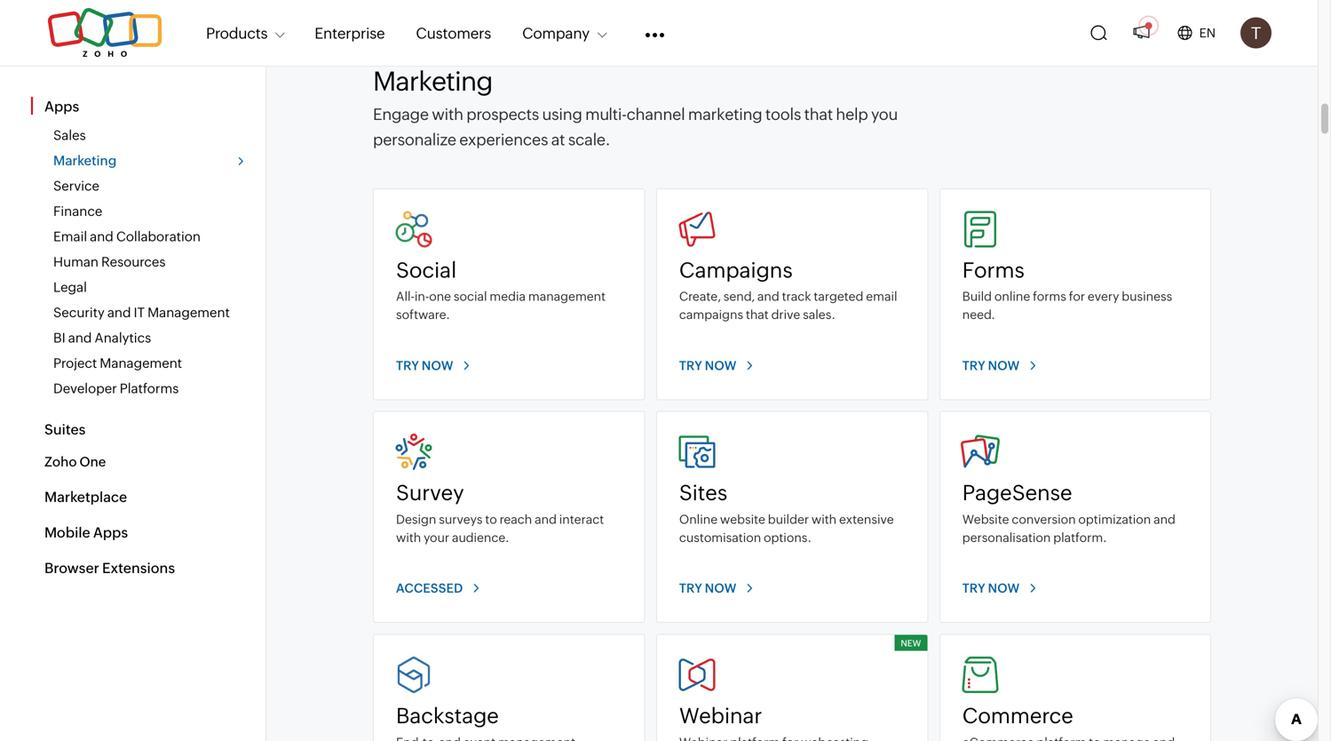 Task type: describe. For each thing, give the bounding box(es) containing it.
targeted
[[814, 289, 864, 304]]

conversion
[[1012, 512, 1077, 526]]

that inside "campaigns create, send, and track targeted email campaigns that drive sales."
[[746, 307, 769, 322]]

try for pagesense
[[963, 581, 986, 595]]

1 vertical spatial management
[[100, 355, 182, 371]]

reach
[[500, 512, 532, 526]]

new
[[901, 638, 922, 648]]

with inside sites online website builder with extensive customisation options.
[[812, 512, 837, 526]]

and left it
[[107, 305, 131, 320]]

0 vertical spatial apps
[[44, 98, 79, 115]]

platform.
[[1054, 530, 1108, 545]]

you
[[872, 105, 898, 123]]

en
[[1200, 26, 1216, 40]]

social
[[396, 258, 457, 282]]

and inside survey design surveys to reach and interact with your audience.
[[535, 512, 557, 526]]

media
[[490, 289, 526, 304]]

personalisation
[[963, 530, 1051, 545]]

and right the bi
[[68, 330, 92, 346]]

every
[[1088, 289, 1120, 304]]

zoho one
[[44, 454, 106, 470]]

browser
[[44, 560, 99, 576]]

prospects
[[467, 105, 539, 123]]

build
[[963, 289, 993, 304]]

platforms
[[120, 381, 179, 396]]

options.
[[764, 530, 812, 545]]

try for forms
[[963, 358, 986, 373]]

backstage
[[396, 703, 499, 728]]

email
[[53, 229, 87, 244]]

service
[[53, 178, 100, 194]]

survey design surveys to reach and interact with your audience.
[[396, 480, 604, 545]]

marketing for marketing
[[53, 153, 117, 168]]

security
[[53, 305, 105, 320]]

campaigns
[[680, 258, 793, 282]]

marketing engage with prospects using multi-channel marketing tools that help you personalize experiences at scale.
[[373, 66, 898, 149]]

tools
[[766, 105, 802, 123]]

management
[[529, 289, 606, 304]]

pagesense website conversion optimization and personalisation platform.
[[963, 480, 1176, 545]]

with inside survey design surveys to reach and interact with your audience.
[[396, 530, 421, 545]]

and inside "campaigns create, send, and track targeted email campaigns that drive sales."
[[758, 289, 780, 304]]

personalize
[[373, 131, 457, 149]]

try now for campaigns
[[680, 358, 737, 373]]

now for sites
[[705, 581, 737, 595]]

website
[[963, 512, 1010, 526]]

customers link
[[416, 14, 491, 52]]

human resources
[[53, 254, 166, 270]]

now for campaigns
[[705, 358, 737, 373]]

website
[[721, 512, 766, 526]]

try for sites
[[680, 581, 703, 595]]

social all-in-one social media management software.
[[396, 258, 606, 322]]

that inside marketing engage with prospects using multi-channel marketing tools that help you personalize experiences at scale.
[[805, 105, 833, 123]]

and up human resources
[[90, 229, 114, 244]]

commerce
[[963, 703, 1074, 728]]

optimization
[[1079, 512, 1152, 526]]

terry turtle image
[[1241, 17, 1272, 48]]

bi and analytics
[[53, 330, 151, 346]]

enterprise link
[[315, 14, 385, 52]]

in-
[[415, 289, 429, 304]]

legal
[[53, 279, 87, 295]]

marketing
[[689, 105, 763, 123]]

company
[[523, 24, 590, 42]]

human
[[53, 254, 99, 270]]

sales.
[[803, 307, 836, 322]]

with inside marketing engage with prospects using multi-channel marketing tools that help you personalize experiences at scale.
[[432, 105, 464, 123]]

one
[[429, 289, 451, 304]]

analytics
[[95, 330, 151, 346]]

email and collaboration
[[53, 229, 201, 244]]

online
[[680, 512, 718, 526]]

forms
[[963, 258, 1025, 282]]

business
[[1122, 289, 1173, 304]]

developer
[[53, 381, 117, 396]]



Task type: vqa. For each thing, say whether or not it's contained in the screenshot.
marketing
yes



Task type: locate. For each thing, give the bounding box(es) containing it.
backstage link
[[395, 655, 622, 741]]

developer platforms
[[53, 381, 179, 396]]

1 horizontal spatial that
[[805, 105, 833, 123]]

forms build online forms for every business need.
[[963, 258, 1173, 322]]

try now down need.
[[963, 358, 1020, 373]]

it
[[134, 305, 145, 320]]

drive
[[772, 307, 801, 322]]

campaigns
[[680, 307, 744, 322]]

1 horizontal spatial with
[[432, 105, 464, 123]]

with right "builder" on the right
[[812, 512, 837, 526]]

now down campaigns at the right of page
[[705, 358, 737, 373]]

audience.
[[452, 530, 510, 545]]

try now down personalisation
[[963, 581, 1020, 595]]

customers
[[416, 24, 491, 42]]

marketing inside marketing engage with prospects using multi-channel marketing tools that help you personalize experiences at scale.
[[373, 66, 493, 96]]

try now
[[396, 358, 454, 373], [680, 358, 737, 373], [963, 358, 1020, 373], [680, 581, 737, 595], [963, 581, 1020, 595]]

that left the help
[[805, 105, 833, 123]]

2 horizontal spatial with
[[812, 512, 837, 526]]

interact
[[560, 512, 604, 526]]

to
[[485, 512, 497, 526]]

online
[[995, 289, 1031, 304]]

0 vertical spatial marketing
[[373, 66, 493, 96]]

send,
[[724, 289, 755, 304]]

sites
[[680, 480, 728, 505]]

try for social
[[396, 358, 419, 373]]

campaigns create, send, and track targeted email campaigns that drive sales.
[[680, 258, 898, 322]]

channel
[[627, 105, 685, 123]]

sales
[[53, 128, 86, 143]]

marketing up service
[[53, 153, 117, 168]]

try now down 'software.'
[[396, 358, 454, 373]]

management up platforms
[[100, 355, 182, 371]]

one
[[79, 454, 106, 470]]

0 vertical spatial that
[[805, 105, 833, 123]]

extensions
[[102, 560, 175, 576]]

now
[[422, 358, 454, 373], [705, 358, 737, 373], [989, 358, 1020, 373], [705, 581, 737, 595], [989, 581, 1020, 595]]

marketing for marketing engage with prospects using multi-channel marketing tools that help you personalize experiences at scale.
[[373, 66, 493, 96]]

your
[[424, 530, 450, 545]]

now for forms
[[989, 358, 1020, 373]]

forms
[[1033, 289, 1067, 304]]

mobile
[[44, 524, 90, 541]]

1 vertical spatial with
[[812, 512, 837, 526]]

need.
[[963, 307, 996, 322]]

pagesense
[[963, 480, 1073, 505]]

at
[[552, 131, 565, 149]]

now for social
[[422, 358, 454, 373]]

scale.
[[568, 131, 611, 149]]

try now for forms
[[963, 358, 1020, 373]]

builder
[[768, 512, 809, 526]]

try down need.
[[963, 358, 986, 373]]

now down personalisation
[[989, 581, 1020, 595]]

with down design
[[396, 530, 421, 545]]

multi-
[[586, 105, 627, 123]]

try
[[396, 358, 419, 373], [680, 358, 703, 373], [963, 358, 986, 373], [680, 581, 703, 595], [963, 581, 986, 595]]

survey
[[396, 480, 464, 505]]

try now down campaigns at the right of page
[[680, 358, 737, 373]]

security and it management
[[53, 305, 230, 320]]

mobile apps
[[44, 524, 128, 541]]

design
[[396, 512, 437, 526]]

apps up sales
[[44, 98, 79, 115]]

try now for sites
[[680, 581, 737, 595]]

0 horizontal spatial apps
[[44, 98, 79, 115]]

zoho
[[44, 454, 77, 470]]

and right optimization
[[1154, 512, 1176, 526]]

products
[[206, 24, 268, 42]]

now down customisation
[[705, 581, 737, 595]]

1 vertical spatial marketing
[[53, 153, 117, 168]]

help
[[836, 105, 869, 123]]

finance
[[53, 203, 103, 219]]

try for campaigns
[[680, 358, 703, 373]]

project
[[53, 355, 97, 371]]

management right it
[[148, 305, 230, 320]]

collaboration
[[116, 229, 201, 244]]

bi
[[53, 330, 66, 346]]

try down 'software.'
[[396, 358, 419, 373]]

create,
[[680, 289, 721, 304]]

that down send,
[[746, 307, 769, 322]]

now down 'software.'
[[422, 358, 454, 373]]

email
[[867, 289, 898, 304]]

0 horizontal spatial that
[[746, 307, 769, 322]]

1 horizontal spatial marketing
[[373, 66, 493, 96]]

try now for social
[[396, 358, 454, 373]]

marketing
[[373, 66, 493, 96], [53, 153, 117, 168]]

marketing up engage
[[373, 66, 493, 96]]

2 vertical spatial with
[[396, 530, 421, 545]]

0 horizontal spatial marketing
[[53, 153, 117, 168]]

try down personalisation
[[963, 581, 986, 595]]

sites online website builder with extensive customisation options.
[[680, 480, 894, 545]]

try down campaigns at the right of page
[[680, 358, 703, 373]]

1 vertical spatial apps
[[93, 524, 128, 541]]

surveys
[[439, 512, 483, 526]]

now down need.
[[989, 358, 1020, 373]]

social
[[454, 289, 487, 304]]

and inside pagesense website conversion optimization and personalisation platform.
[[1154, 512, 1176, 526]]

browser extensions
[[44, 560, 175, 576]]

using
[[542, 105, 583, 123]]

experiences
[[460, 131, 548, 149]]

webinar
[[680, 703, 763, 728]]

and right 'reach'
[[535, 512, 557, 526]]

all-
[[396, 289, 415, 304]]

apps
[[44, 98, 79, 115], [93, 524, 128, 541]]

customisation
[[680, 530, 762, 545]]

for
[[1070, 289, 1086, 304]]

enterprise
[[315, 24, 385, 42]]

0 vertical spatial management
[[148, 305, 230, 320]]

0 vertical spatial with
[[432, 105, 464, 123]]

1 vertical spatial that
[[746, 307, 769, 322]]

track
[[782, 289, 812, 304]]

now for pagesense
[[989, 581, 1020, 595]]

0 horizontal spatial with
[[396, 530, 421, 545]]

resources
[[101, 254, 166, 270]]

management
[[148, 305, 230, 320], [100, 355, 182, 371]]

project management
[[53, 355, 182, 371]]

and
[[90, 229, 114, 244], [758, 289, 780, 304], [107, 305, 131, 320], [68, 330, 92, 346], [535, 512, 557, 526], [1154, 512, 1176, 526]]

try now down customisation
[[680, 581, 737, 595]]

with
[[432, 105, 464, 123], [812, 512, 837, 526], [396, 530, 421, 545]]

extensive
[[840, 512, 894, 526]]

with up personalize
[[432, 105, 464, 123]]

suites
[[44, 421, 86, 438]]

1 horizontal spatial apps
[[93, 524, 128, 541]]

try now for pagesense
[[963, 581, 1020, 595]]

accessed
[[396, 581, 463, 595]]

commerce link
[[961, 655, 1189, 741]]

try down customisation
[[680, 581, 703, 595]]

and up drive at the top right
[[758, 289, 780, 304]]

software.
[[396, 307, 450, 322]]

marketplace
[[44, 489, 127, 505]]

apps up the browser extensions
[[93, 524, 128, 541]]



